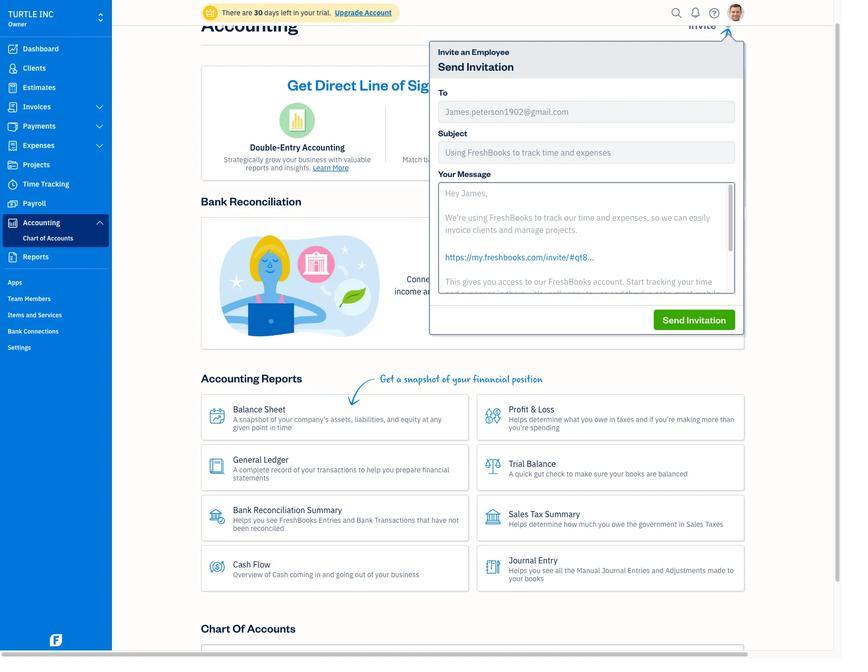 Task type: locate. For each thing, give the bounding box(es) containing it.
learn more for bank reconciliation
[[479, 163, 515, 173]]

taxes
[[705, 520, 724, 529]]

your inside "cash flow overview of cash coming in and going out of your business"
[[375, 570, 389, 579]]

1 horizontal spatial are
[[646, 470, 657, 479]]

1 vertical spatial reconciliation
[[229, 194, 301, 208]]

an for invite an employee send invitation
[[461, 46, 470, 57]]

bank down subject
[[424, 155, 440, 164]]

in inside connect your bank account to automatically import transactions. match them with income and expenses tracked in freshbooks to keep your books up to date and accurate.
[[505, 287, 512, 297]]

advanced
[[651, 163, 682, 173]]

transactions.
[[595, 274, 643, 284]]

2 horizontal spatial your
[[563, 75, 595, 94]]

0 vertical spatial reports
[[23, 252, 49, 262]]

chevron large down image for payments
[[95, 123, 104, 131]]

1 horizontal spatial get
[[380, 374, 394, 386]]

accounting link
[[3, 214, 109, 233]]

0 horizontal spatial transactions
[[317, 465, 357, 475]]

1 learn from the left
[[313, 163, 331, 173]]

0 horizontal spatial bank
[[424, 155, 440, 164]]

1 an from the left
[[461, 46, 470, 57]]

bank right my
[[570, 306, 591, 318]]

send inside button
[[663, 314, 685, 326]]

cash left coming
[[272, 570, 288, 579]]

employee inside invite an employee send invitation
[[472, 46, 510, 57]]

and left equity
[[387, 415, 399, 424]]

and left going
[[322, 570, 334, 579]]

accounts inside main element
[[47, 235, 73, 242]]

freshbooks image
[[48, 635, 64, 647]]

in inside sales tax summary helps determine how much you owe the government in sales taxes
[[679, 520, 685, 529]]

summary up 'how'
[[545, 509, 580, 519]]

entry
[[280, 142, 300, 153], [538, 556, 558, 566]]

1 horizontal spatial invite
[[525, 46, 546, 57]]

of right record
[[293, 465, 300, 475]]

match inside connect your bank account to automatically import transactions. match them with income and expenses tracked in freshbooks to keep your books up to date and accurate.
[[644, 274, 667, 284]]

helps for profit & loss
[[509, 415, 527, 424]]

entry up strategically grow your business with valuable reports and insights.
[[280, 142, 300, 153]]

and up create journal entries and edit accounts in the chart of accounts with
[[636, 142, 650, 153]]

the inside sales tax summary helps determine how much you owe the government in sales taxes
[[627, 520, 637, 529]]

the
[[475, 75, 497, 94], [712, 155, 723, 164], [627, 520, 637, 529], [565, 566, 575, 575]]

you inside profit & loss helps determine what you owe in taxes and if you're making more than you're spending
[[581, 415, 593, 424]]

chevrondown image
[[721, 17, 735, 32]]

freshbooks inside bank reconciliation summary helps you see freshbooks entries and bank transactions that have not been reconciled
[[279, 516, 317, 525]]

1 horizontal spatial invitation
[[687, 314, 726, 326]]

to inside journal entry helps you see all the manual journal entries and adjustments made to your books
[[727, 566, 734, 575]]

keep up message
[[491, 155, 506, 164]]

match
[[402, 155, 422, 164], [644, 274, 667, 284]]

1 vertical spatial chevron large down image
[[95, 219, 104, 227]]

send up into
[[438, 59, 464, 73]]

and left if
[[636, 415, 648, 424]]

in inside balance sheet a snapshot of your company's assets, liabilities, and equity at any given point in time
[[270, 423, 276, 432]]

of up first name text field
[[547, 75, 561, 94]]

entries
[[608, 142, 634, 153], [622, 155, 645, 164], [319, 516, 341, 525], [628, 566, 650, 575]]

with inside strategically grow your business with valuable reports and insights.
[[328, 155, 342, 164]]

chevron large down image
[[95, 103, 104, 111], [95, 219, 104, 227]]

more for bank reconciliation
[[499, 163, 515, 173]]

0 horizontal spatial owe
[[594, 415, 608, 424]]

to
[[483, 155, 489, 164], [508, 274, 515, 284], [559, 287, 566, 297], [641, 287, 648, 297], [359, 465, 365, 475], [567, 470, 573, 479], [727, 566, 734, 575]]

learn right the insights.
[[313, 163, 331, 173]]

2 horizontal spatial invite
[[689, 17, 717, 32]]

invoice image
[[7, 102, 19, 112]]

the right all
[[565, 566, 575, 575]]

accounts inside create journal entries and edit accounts in the chart of accounts with
[[604, 163, 633, 173]]

double-entry accounting image
[[280, 103, 315, 138]]

get left a
[[380, 374, 394, 386]]

freshbooks inside connect your bank account to automatically import transactions. match them with income and expenses tracked in freshbooks to keep your books up to date and accurate.
[[514, 287, 557, 297]]

you inside sales tax summary helps determine how much you owe the government in sales taxes
[[598, 520, 610, 529]]

match inside match bank transactions to keep your books squeaky clean.
[[402, 155, 422, 164]]

2 more from the left
[[499, 163, 515, 173]]

helps inside profit & loss helps determine what you owe in taxes and if you're making more than you're spending
[[509, 415, 527, 424]]

and right reports
[[271, 163, 283, 173]]

automatically
[[517, 274, 567, 284]]

money image
[[7, 199, 19, 209]]

reports
[[246, 163, 269, 173]]

books inside trial balance a quick gut check to make sure your books are balanced
[[626, 470, 645, 479]]

any
[[430, 415, 442, 424]]

the inside create journal entries and edit accounts in the chart of accounts with
[[712, 155, 723, 164]]

cash
[[233, 560, 251, 570], [272, 570, 288, 579]]

2 employee from the left
[[558, 46, 596, 57]]

helps down "statements"
[[233, 516, 252, 525]]

1 vertical spatial keep
[[568, 287, 586, 297]]

more right message
[[499, 163, 515, 173]]

to right made
[[727, 566, 734, 575]]

1 vertical spatial owe
[[612, 520, 625, 529]]

sheet
[[264, 404, 286, 415]]

0 vertical spatial owe
[[594, 415, 608, 424]]

0 horizontal spatial get
[[287, 75, 312, 94]]

entry inside journal entry helps you see all the manual journal entries and adjustments made to your books
[[538, 556, 558, 566]]

reports up sheet on the left
[[261, 371, 302, 385]]

and inside bank reconciliation summary helps you see freshbooks entries and bank transactions that have not been reconciled
[[343, 516, 355, 525]]

chevron large down image up payments link
[[95, 103, 104, 111]]

books inside connect your bank account to automatically import transactions. match them with income and expenses tracked in freshbooks to keep your books up to date and accurate.
[[606, 287, 628, 297]]

1 horizontal spatial keep
[[568, 287, 586, 297]]

connect left my
[[517, 306, 553, 318]]

1 chevron large down image from the top
[[95, 123, 104, 131]]

get left direct
[[287, 75, 312, 94]]

books right the sure
[[626, 470, 645, 479]]

in left taxes
[[609, 415, 615, 424]]

1 vertical spatial sales
[[686, 520, 704, 529]]

journal right create
[[596, 155, 621, 164]]

bank reconciliation summary helps you see freshbooks entries and bank transactions that have not been reconciled
[[233, 505, 459, 533]]

bank down items
[[8, 328, 22, 335]]

and inside main element
[[26, 311, 36, 319]]

1 horizontal spatial an
[[547, 46, 557, 57]]

a for general ledger
[[233, 465, 238, 475]]

of inside balance sheet a snapshot of your company's assets, liabilities, and equity at any given point in time
[[270, 415, 277, 424]]

0 vertical spatial freshbooks
[[514, 287, 557, 297]]

trial balance a quick gut check to make sure your books are balanced
[[509, 459, 688, 479]]

0 horizontal spatial reports
[[23, 252, 49, 262]]

and right items
[[26, 311, 36, 319]]

of right create
[[596, 163, 602, 173]]

crown image
[[205, 7, 216, 18]]

date
[[650, 287, 667, 297]]

1 vertical spatial connect
[[517, 306, 553, 318]]

0 horizontal spatial employee
[[472, 46, 510, 57]]

learn more right the insights.
[[313, 163, 349, 173]]

summary inside bank reconciliation summary helps you see freshbooks entries and bank transactions that have not been reconciled
[[307, 505, 342, 515]]

0 horizontal spatial invitation
[[467, 59, 514, 73]]

1 horizontal spatial cash
[[272, 570, 288, 579]]

1 horizontal spatial owe
[[612, 520, 625, 529]]

0 vertical spatial get
[[287, 75, 312, 94]]

to inside trial balance a quick gut check to make sure your books are balanced
[[567, 470, 573, 479]]

summary down general ledger a complete record of your transactions to help you prepare financial statements
[[307, 505, 342, 515]]

chart image
[[7, 218, 19, 228]]

0 horizontal spatial an
[[461, 46, 470, 57]]

more
[[702, 415, 719, 424]]

determine down tax
[[529, 520, 562, 529]]

you're down profit
[[509, 423, 529, 432]]

0 vertical spatial chevron large down image
[[95, 123, 104, 131]]

connect inside connect my bank button
[[517, 306, 553, 318]]

owe inside sales tax summary helps determine how much you owe the government in sales taxes
[[612, 520, 625, 529]]

0 horizontal spatial invite
[[438, 46, 459, 57]]

First Name text field
[[525, 97, 626, 119]]

the right accounts
[[712, 155, 723, 164]]

general
[[233, 455, 262, 465]]

entry up all
[[538, 556, 558, 566]]

going
[[336, 570, 353, 579]]

see inside bank reconciliation summary helps you see freshbooks entries and bank transactions that have not been reconciled
[[266, 516, 278, 525]]

summary for bank reconciliation summary
[[307, 505, 342, 515]]

determine down loss
[[529, 415, 562, 424]]

2 learn from the left
[[479, 163, 497, 173]]

reconciliation inside bank reconciliation summary helps you see freshbooks entries and bank transactions that have not been reconciled
[[254, 505, 305, 515]]

helps down quick at bottom
[[509, 520, 527, 529]]

an inside invite an employee send invitation
[[461, 46, 470, 57]]

match left squeaky
[[402, 155, 422, 164]]

balance up given
[[233, 404, 262, 415]]

1 horizontal spatial learn more
[[479, 163, 515, 173]]

entries left adjustments
[[628, 566, 650, 575]]

you right been
[[253, 516, 265, 525]]

a left point
[[233, 415, 238, 424]]

1 horizontal spatial more
[[499, 163, 515, 173]]

invite an employee send invitation
[[438, 46, 514, 73]]

balance inside balance sheet a snapshot of your company's assets, liabilities, and equity at any given point in time
[[233, 404, 262, 415]]

journal inside create journal entries and edit accounts in the chart of accounts with
[[596, 155, 621, 164]]

2 learn more from the left
[[479, 163, 515, 173]]

1 horizontal spatial business
[[391, 570, 419, 579]]

0 horizontal spatial snapshot
[[239, 415, 269, 424]]

keep
[[468, 254, 494, 268]]

to left the make
[[567, 470, 573, 479]]

1 horizontal spatial match
[[644, 274, 667, 284]]

0 vertical spatial chevron large down image
[[95, 103, 104, 111]]

cash flow overview of cash coming in and going out of your business
[[233, 560, 419, 579]]

0 horizontal spatial learn
[[313, 163, 331, 173]]

point
[[252, 423, 268, 432]]

a for balance sheet
[[233, 415, 238, 424]]

of inside create journal entries and edit accounts in the chart of accounts with
[[596, 163, 602, 173]]

1 horizontal spatial entry
[[538, 556, 558, 566]]

1 vertical spatial reports
[[261, 371, 302, 385]]

in right tracked
[[505, 287, 512, 297]]

invite an employee
[[525, 46, 596, 57]]

0 vertical spatial invitation
[[467, 59, 514, 73]]

employee
[[472, 46, 510, 57], [558, 46, 596, 57]]

apps
[[8, 279, 22, 287]]

invite
[[689, 17, 717, 32], [438, 46, 459, 57], [525, 46, 546, 57]]

0 vertical spatial entry
[[280, 142, 300, 153]]

payroll link
[[3, 195, 109, 213]]

owe
[[594, 415, 608, 424], [612, 520, 625, 529]]

1 more from the left
[[333, 163, 349, 173]]

summary for sales tax summary
[[545, 509, 580, 519]]

of down sheet on the left
[[270, 415, 277, 424]]

left
[[281, 8, 292, 17]]

bank inside connect your bank account to automatically import transactions. match them with income and expenses tracked in freshbooks to keep your books up to date and accurate.
[[457, 274, 475, 284]]

connect for my
[[517, 306, 553, 318]]

bank reconciliation image
[[455, 103, 491, 138]]

and inside strategically grow your business with valuable reports and insights.
[[271, 163, 283, 173]]

learn right clean.
[[479, 163, 497, 173]]

invitation up 'get direct line of sight into the health of your business'
[[467, 59, 514, 73]]

that
[[417, 516, 430, 525]]

owe inside profit & loss helps determine what you owe in taxes and if you're making more than you're spending
[[594, 415, 608, 424]]

search image
[[669, 5, 685, 21]]

and left adjustments
[[652, 566, 664, 575]]

and inside balance sheet a snapshot of your company's assets, liabilities, and equity at any given point in time
[[387, 415, 399, 424]]

entries inside journal entry helps you see all the manual journal entries and adjustments made to your books
[[628, 566, 650, 575]]

0 horizontal spatial sales
[[509, 509, 529, 519]]

with down journal entries and chart of accounts
[[635, 163, 649, 173]]

in right coming
[[315, 570, 321, 579]]

1 horizontal spatial summary
[[545, 509, 580, 519]]

1 vertical spatial your
[[438, 168, 456, 179]]

accounts down enter an email address text box
[[604, 163, 633, 173]]

chevron large down image down payments link
[[95, 142, 104, 150]]

settings
[[8, 344, 31, 352]]

you left all
[[529, 566, 541, 575]]

subject
[[438, 128, 467, 138]]

you inside general ledger a complete record of your transactions to help you prepare financial statements
[[382, 465, 394, 475]]

and inside journal entry helps you see all the manual journal entries and adjustments made to your books
[[652, 566, 664, 575]]

0 horizontal spatial balance
[[233, 404, 262, 415]]

0 vertical spatial cash
[[233, 560, 251, 570]]

0 horizontal spatial summary
[[307, 505, 342, 515]]

employee for invite an employee send invitation
[[472, 46, 510, 57]]

0 horizontal spatial learn more
[[313, 163, 349, 173]]

bank up expenses
[[457, 274, 475, 284]]

1 vertical spatial entry
[[538, 556, 558, 566]]

balance up "gut"
[[527, 459, 556, 469]]

your inside trial balance a quick gut check to make sure your books are balanced
[[610, 470, 624, 479]]

with left valuable
[[328, 155, 342, 164]]

reports
[[23, 252, 49, 262], [261, 371, 302, 385]]

you right the what
[[581, 415, 593, 424]]

0 vertical spatial see
[[266, 516, 278, 525]]

of
[[391, 75, 405, 94], [547, 75, 561, 94], [675, 142, 683, 153], [596, 163, 602, 173], [40, 235, 46, 242], [442, 374, 450, 386], [270, 415, 277, 424], [293, 465, 300, 475], [264, 570, 271, 579], [367, 570, 374, 579]]

your left clean.
[[438, 168, 456, 179]]

record
[[271, 465, 292, 475]]

transactions inside match bank transactions to keep your books squeaky clean.
[[441, 155, 481, 164]]

1 vertical spatial balance
[[527, 459, 556, 469]]

2 chevron large down image from the top
[[95, 219, 104, 227]]

1 employee from the left
[[472, 46, 510, 57]]

client image
[[7, 64, 19, 74]]

to left help
[[359, 465, 365, 475]]

invite inside invite an employee send invitation
[[438, 46, 459, 57]]

learn for entry
[[313, 163, 331, 173]]

determine inside profit & loss helps determine what you owe in taxes and if you're making more than you're spending
[[529, 415, 562, 424]]

1 horizontal spatial transactions
[[441, 155, 481, 164]]

bank connections link
[[3, 324, 109, 339]]

1 horizontal spatial send
[[663, 314, 685, 326]]

clients
[[23, 64, 46, 73]]

transactions up your message
[[441, 155, 481, 164]]

owe left taxes
[[594, 415, 608, 424]]

sure
[[594, 470, 608, 479]]

0 vertical spatial connect
[[407, 274, 437, 284]]

1 horizontal spatial see
[[542, 566, 554, 575]]

in inside create journal entries and edit accounts in the chart of accounts with
[[705, 155, 711, 164]]

reconciliation up reconciled
[[254, 505, 305, 515]]

summary
[[307, 505, 342, 515], [545, 509, 580, 519]]

1 horizontal spatial financial
[[473, 374, 510, 386]]

your up first name text field
[[563, 75, 595, 94]]

1 horizontal spatial reports
[[261, 371, 302, 385]]

invitation
[[467, 59, 514, 73], [687, 314, 726, 326]]

2 an from the left
[[547, 46, 557, 57]]

0 vertical spatial keep
[[491, 155, 506, 164]]

entries up "cash flow overview of cash coming in and going out of your business"
[[319, 516, 341, 525]]

with
[[328, 155, 342, 164], [635, 163, 649, 173], [690, 274, 706, 284]]

estimates
[[23, 83, 56, 92]]

reconciliation up match bank transactions to keep your books squeaky clean.
[[457, 142, 510, 153]]

send invitation button
[[654, 310, 735, 330]]

clients link
[[3, 60, 109, 78]]

30
[[254, 8, 263, 17]]

than
[[720, 415, 735, 424]]

1 horizontal spatial your
[[496, 254, 520, 268]]

1 vertical spatial snapshot
[[239, 415, 269, 424]]

chevron large down image for accounting
[[95, 219, 104, 227]]

summary inside sales tax summary helps determine how much you owe the government in sales taxes
[[545, 509, 580, 519]]

0 vertical spatial send
[[438, 59, 464, 73]]

invite inside dropdown button
[[689, 17, 717, 32]]

journal entries and chart of accounts
[[577, 142, 719, 153]]

0 vertical spatial balance
[[233, 404, 262, 415]]

you right help
[[382, 465, 394, 475]]

1 vertical spatial determine
[[529, 520, 562, 529]]

0 horizontal spatial more
[[333, 163, 349, 173]]

0 vertical spatial transactions
[[441, 155, 481, 164]]

valuable
[[344, 155, 371, 164]]

bank reconciliation down reports
[[201, 194, 301, 208]]

2 determine from the top
[[529, 520, 562, 529]]

to inside match bank transactions to keep your books squeaky clean.
[[483, 155, 489, 164]]

determine inside sales tax summary helps determine how much you owe the government in sales taxes
[[529, 520, 562, 529]]

learn more for double-entry accounting
[[313, 163, 349, 173]]

accounting
[[201, 12, 298, 36], [302, 142, 345, 153], [684, 163, 720, 173], [23, 218, 60, 227], [201, 371, 259, 385]]

and down journal entries and chart of accounts
[[646, 155, 658, 164]]

a inside balance sheet a snapshot of your company's assets, liabilities, and equity at any given point in time
[[233, 415, 238, 424]]

been
[[233, 524, 249, 533]]

reports inside main element
[[23, 252, 49, 262]]

1 horizontal spatial sales
[[686, 520, 704, 529]]

1 vertical spatial business
[[391, 570, 419, 579]]

books left create
[[524, 155, 543, 164]]

1 learn more from the left
[[313, 163, 349, 173]]

connect inside connect your bank account to automatically import transactions. match them with income and expenses tracked in freshbooks to keep your books up to date and accurate.
[[407, 274, 437, 284]]

0 vertical spatial determine
[[529, 415, 562, 424]]

1 vertical spatial send
[[663, 314, 685, 326]]

strategically
[[224, 155, 263, 164]]

get for get direct line of sight into the health of your business
[[287, 75, 312, 94]]

1 horizontal spatial balance
[[527, 459, 556, 469]]

None text field
[[438, 101, 735, 123]]

line
[[360, 75, 389, 94]]

turtle
[[8, 9, 37, 19]]

you
[[581, 415, 593, 424], [382, 465, 394, 475], [253, 516, 265, 525], [598, 520, 610, 529], [529, 566, 541, 575]]

1 vertical spatial transactions
[[317, 465, 357, 475]]

1 horizontal spatial bank
[[457, 274, 475, 284]]

chevron large down image for expenses
[[95, 142, 104, 150]]

of inside main element
[[40, 235, 46, 242]]

2 chevron large down image from the top
[[95, 142, 104, 150]]

1 vertical spatial bank reconciliation
[[201, 194, 301, 208]]

1 determine from the top
[[529, 415, 562, 424]]

chevron large down image inside invoices link
[[95, 103, 104, 111]]

0 vertical spatial bank
[[424, 155, 440, 164]]

0 horizontal spatial freshbooks
[[279, 516, 317, 525]]

not
[[448, 516, 459, 525]]

0 horizontal spatial are
[[242, 8, 252, 17]]

1 vertical spatial financial
[[422, 465, 449, 475]]

you inside bank reconciliation summary helps you see freshbooks entries and bank transactions that have not been reconciled
[[253, 516, 265, 525]]

accounting inside main element
[[23, 218, 60, 227]]

1 vertical spatial are
[[646, 470, 657, 479]]

accounts
[[674, 155, 703, 164]]

a
[[233, 415, 238, 424], [233, 465, 238, 475], [509, 470, 513, 479]]

helps inside bank reconciliation summary helps you see freshbooks entries and bank transactions that have not been reconciled
[[233, 516, 252, 525]]

2 vertical spatial reconciliation
[[254, 505, 305, 515]]

0 vertical spatial match
[[402, 155, 422, 164]]

1 vertical spatial bank
[[457, 274, 475, 284]]

a inside trial balance a quick gut check to make sure your books are balanced
[[509, 470, 513, 479]]

coming
[[290, 570, 313, 579]]

entry for journal
[[538, 556, 558, 566]]

learn
[[313, 163, 331, 173], [479, 163, 497, 173]]

financial left position
[[473, 374, 510, 386]]

1 horizontal spatial freshbooks
[[514, 287, 557, 297]]

invoices link
[[3, 98, 109, 117]]

trial
[[509, 459, 525, 469]]

upgrade account link
[[333, 8, 392, 17]]

top
[[586, 254, 606, 268]]

in right accounts
[[705, 155, 711, 164]]

to up my
[[559, 287, 566, 297]]

invitation inside invite an employee send invitation
[[467, 59, 514, 73]]

chevron large down image
[[95, 123, 104, 131], [95, 142, 104, 150]]

0 vertical spatial business
[[298, 155, 327, 164]]

helps inside sales tax summary helps determine how much you owe the government in sales taxes
[[509, 520, 527, 529]]

0 horizontal spatial connect
[[407, 274, 437, 284]]

connect for your
[[407, 274, 437, 284]]

1 chevron large down image from the top
[[95, 103, 104, 111]]

helps inside journal entry helps you see all the manual journal entries and adjustments made to your books
[[509, 566, 527, 575]]

match up the date
[[644, 274, 667, 284]]

0 horizontal spatial bank reconciliation
[[201, 194, 301, 208]]

0 horizontal spatial financial
[[422, 465, 449, 475]]

more
[[333, 163, 349, 173], [499, 163, 515, 173]]

business
[[298, 155, 327, 164], [391, 570, 419, 579]]

invite for invite
[[689, 17, 717, 32]]

adjustments
[[665, 566, 706, 575]]

you're right if
[[655, 415, 675, 424]]

reconciliation
[[457, 142, 510, 153], [229, 194, 301, 208], [254, 505, 305, 515]]

a down general
[[233, 465, 238, 475]]

are left 'balanced'
[[646, 470, 657, 479]]

get direct line of sight into the health of your business
[[287, 75, 658, 94]]

profit
[[509, 404, 529, 415]]

your up account
[[496, 254, 520, 268]]

invite up into
[[438, 46, 459, 57]]

general ledger a complete record of your transactions to help you prepare financial statements
[[233, 455, 449, 483]]

a inside general ledger a complete record of your transactions to help you prepare financial statements
[[233, 465, 238, 475]]

1 vertical spatial get
[[380, 374, 394, 386]]

employee for invite an employee
[[558, 46, 596, 57]]

bank connections
[[8, 328, 59, 335]]

1 vertical spatial match
[[644, 274, 667, 284]]

your
[[301, 8, 315, 17], [283, 155, 297, 164], [508, 155, 522, 164], [439, 274, 455, 284], [588, 287, 604, 297], [452, 374, 471, 386], [278, 415, 293, 424], [301, 465, 316, 475], [610, 470, 624, 479], [375, 570, 389, 579], [509, 574, 523, 584]]

0 horizontal spatial see
[[266, 516, 278, 525]]

invite left chevrondown image
[[689, 17, 717, 32]]

bank left transactions
[[357, 516, 373, 525]]

shape
[[608, 254, 640, 268]]

0 horizontal spatial with
[[328, 155, 342, 164]]

main element
[[0, 0, 137, 651]]

0 horizontal spatial keep
[[491, 155, 506, 164]]

of right a
[[442, 374, 450, 386]]

invitation inside button
[[687, 314, 726, 326]]

send
[[438, 59, 464, 73], [663, 314, 685, 326]]

accounts down accounting link
[[47, 235, 73, 242]]

of down accounting link
[[40, 235, 46, 242]]

chart down accounting link
[[23, 235, 39, 242]]

send down the date
[[663, 314, 685, 326]]

in inside "cash flow overview of cash coming in and going out of your business"
[[315, 570, 321, 579]]



Task type: describe. For each thing, give the bounding box(es) containing it.
bank inside button
[[570, 306, 591, 318]]

and down 'them'
[[669, 287, 682, 297]]

team members
[[8, 295, 51, 303]]

1 horizontal spatial you're
[[655, 415, 675, 424]]

accounts up accounts
[[684, 142, 719, 153]]

invite for invite an employee
[[525, 46, 546, 57]]

notifications image
[[688, 3, 704, 23]]

connect my bank button
[[508, 302, 601, 322]]

match bank transactions to keep your books squeaky clean.
[[402, 155, 543, 173]]

reconciled
[[251, 524, 284, 533]]

entry for double-
[[280, 142, 300, 153]]

in left tip
[[556, 254, 565, 268]]

all
[[555, 566, 563, 575]]

chevron large down image for invoices
[[95, 103, 104, 111]]

double-
[[250, 142, 280, 153]]

dashboard
[[23, 44, 59, 53]]

assets,
[[330, 415, 353, 424]]

entries inside create journal entries and edit accounts in the chart of accounts with
[[622, 155, 645, 164]]

connect your bank account to begin matching your bank transactions image
[[218, 234, 381, 338]]

chart of accounts
[[201, 621, 296, 636]]

of right out
[[367, 570, 374, 579]]

with inside connect your bank account to automatically import transactions. match them with income and expenses tracked in freshbooks to keep your books up to date and accurate.
[[690, 274, 706, 284]]

keep your books in tip top shape
[[468, 254, 640, 268]]

loss
[[538, 404, 555, 415]]

bank down strategically
[[201, 194, 227, 208]]

journal up create
[[577, 142, 606, 153]]

of up accounts
[[675, 142, 683, 153]]

estimate image
[[7, 83, 19, 93]]

send inside invite an employee send invitation
[[438, 59, 464, 73]]

a
[[396, 374, 402, 386]]

expenses link
[[3, 137, 109, 155]]

with inside create journal entries and edit accounts in the chart of accounts with
[[635, 163, 649, 173]]

tracked
[[476, 287, 503, 297]]

go to help image
[[706, 5, 723, 21]]

Enter a subject line text field
[[438, 141, 735, 164]]

there
[[222, 8, 240, 17]]

journal right manual
[[602, 566, 626, 575]]

project image
[[7, 160, 19, 170]]

check
[[546, 470, 565, 479]]

making
[[677, 415, 700, 424]]

transactions inside general ledger a complete record of your transactions to help you prepare financial statements
[[317, 465, 357, 475]]

spending
[[530, 423, 560, 432]]

keep inside connect your bank account to automatically import transactions. match them with income and expenses tracked in freshbooks to keep your books up to date and accurate.
[[568, 287, 586, 297]]

given
[[233, 423, 250, 432]]

dashboard link
[[3, 40, 109, 59]]

expense image
[[7, 141, 19, 151]]

to right up
[[641, 287, 648, 297]]

an for invite an employee
[[547, 46, 557, 57]]

create
[[574, 155, 595, 164]]

help
[[367, 465, 381, 475]]

position
[[512, 374, 543, 386]]

are inside trial balance a quick gut check to make sure your books are balanced
[[646, 470, 657, 479]]

to inside general ledger a complete record of your transactions to help you prepare financial statements
[[359, 465, 365, 475]]

days
[[264, 8, 279, 17]]

bank down subject
[[435, 142, 455, 153]]

clean.
[[459, 163, 478, 173]]

you inside journal entry helps you see all the manual journal entries and adjustments made to your books
[[529, 566, 541, 575]]

a for trial balance
[[509, 470, 513, 479]]

snapshot inside balance sheet a snapshot of your company's assets, liabilities, and equity at any given point in time
[[239, 415, 269, 424]]

if
[[650, 415, 654, 424]]

accounting reports
[[201, 371, 302, 385]]

2 vertical spatial your
[[496, 254, 520, 268]]

in right left
[[293, 8, 299, 17]]

and inside profit & loss helps determine what you owe in taxes and if you're making more than you're spending
[[636, 415, 648, 424]]

more for double-entry accounting
[[333, 163, 349, 173]]

balanced
[[658, 470, 688, 479]]

your inside journal entry helps you see all the manual journal entries and adjustments made to your books
[[509, 574, 523, 584]]

books
[[522, 254, 554, 268]]

profit & loss helps determine what you owe in taxes and if you're making more than you're spending
[[509, 404, 735, 432]]

squeaky
[[430, 163, 457, 173]]

upgrade
[[335, 8, 363, 17]]

journal down tax
[[509, 556, 536, 566]]

chart of accounts
[[23, 235, 73, 242]]

business inside strategically grow your business with valuable reports and insights.
[[298, 155, 327, 164]]

payment image
[[7, 122, 19, 132]]

up
[[630, 287, 639, 297]]

entries inside bank reconciliation summary helps you see freshbooks entries and bank transactions that have not been reconciled
[[319, 516, 341, 525]]

your inside match bank transactions to keep your books squeaky clean.
[[508, 155, 522, 164]]

apps link
[[3, 275, 109, 290]]

report image
[[7, 252, 19, 263]]

0 horizontal spatial you're
[[509, 423, 529, 432]]

strategically grow your business with valuable reports and insights.
[[224, 155, 371, 173]]

dashboard image
[[7, 44, 19, 54]]

account
[[365, 8, 392, 17]]

invite button
[[679, 12, 745, 37]]

your inside general ledger a complete record of your transactions to help you prepare financial statements
[[301, 465, 316, 475]]

the inside journal entry helps you see all the manual journal entries and adjustments made to your books
[[565, 566, 575, 575]]

what
[[564, 415, 580, 424]]

0 vertical spatial reconciliation
[[457, 142, 510, 153]]

timer image
[[7, 180, 19, 190]]

and inside create journal entries and edit accounts in the chart of accounts with
[[646, 155, 658, 164]]

chart left of
[[201, 621, 230, 636]]

books inside journal entry helps you see all the manual journal entries and adjustments made to your books
[[525, 574, 544, 584]]

time tracking
[[23, 180, 69, 189]]

projects link
[[3, 156, 109, 175]]

of down flow
[[264, 570, 271, 579]]

items
[[8, 311, 24, 319]]

connect your bank account to automatically import transactions. match them with income and expenses tracked in freshbooks to keep your books up to date and accurate.
[[395, 274, 718, 297]]

of inside general ledger a complete record of your transactions to help you prepare financial statements
[[293, 465, 300, 475]]

liabilities,
[[355, 415, 385, 424]]

the down invite an employee send invitation
[[475, 75, 497, 94]]

0 vertical spatial are
[[242, 8, 252, 17]]

helps for sales tax summary
[[509, 520, 527, 529]]

grow
[[265, 155, 281, 164]]

continue
[[688, 185, 726, 196]]

account
[[477, 274, 506, 284]]

keep inside match bank transactions to keep your books squeaky clean.
[[491, 155, 506, 164]]

bank up been
[[233, 505, 252, 515]]

in inside profit & loss helps determine what you owe in taxes and if you're making more than you're spending
[[609, 415, 615, 424]]

chart inside main element
[[23, 235, 39, 242]]

close image
[[726, 73, 737, 84]]

projects
[[23, 160, 50, 169]]

accurate.
[[684, 287, 718, 297]]

0 vertical spatial bank reconciliation
[[435, 142, 510, 153]]

Last Name text field
[[634, 97, 735, 119]]

of right line
[[391, 75, 405, 94]]

Enter an email address text field
[[525, 137, 735, 160]]

determine for loss
[[529, 415, 562, 424]]

0 horizontal spatial cash
[[233, 560, 251, 570]]

helps for bank reconciliation summary
[[233, 516, 252, 525]]

bank inside match bank transactions to keep your books squeaky clean.
[[424, 155, 440, 164]]

determine for summary
[[529, 520, 562, 529]]

expenses
[[439, 287, 474, 297]]

make
[[575, 470, 592, 479]]

have
[[432, 516, 447, 525]]

0 vertical spatial financial
[[473, 374, 510, 386]]

see inside journal entry helps you see all the manual journal entries and adjustments made to your books
[[542, 566, 554, 575]]

items and services link
[[3, 307, 109, 323]]

get a snapshot of your financial position
[[380, 374, 543, 386]]

your message
[[438, 168, 491, 179]]

balance sheet a snapshot of your company's assets, liabilities, and equity at any given point in time
[[233, 404, 442, 432]]

financial inside general ledger a complete record of your transactions to help you prepare financial statements
[[422, 465, 449, 475]]

learn for reconciliation
[[479, 163, 497, 173]]

balance inside trial balance a quick gut check to make sure your books are balanced
[[527, 459, 556, 469]]

owner
[[8, 20, 27, 28]]

entries up create journal entries and edit accounts in the chart of accounts with
[[608, 142, 634, 153]]

0 horizontal spatial your
[[438, 168, 456, 179]]

books inside match bank transactions to keep your books squeaky clean.
[[524, 155, 543, 164]]

prepare
[[396, 465, 421, 475]]

journal entry helps you see all the manual journal entries and adjustments made to your books
[[509, 556, 734, 584]]

double-entry accounting
[[250, 142, 345, 153]]

transactions
[[375, 516, 415, 525]]

your inside balance sheet a snapshot of your company's assets, liabilities, and equity at any given point in time
[[278, 415, 293, 424]]

taxes
[[617, 415, 634, 424]]

0 vertical spatial sales
[[509, 509, 529, 519]]

edit
[[660, 155, 672, 164]]

gut
[[534, 470, 544, 479]]

sales tax summary helps determine how much you owe the government in sales taxes
[[509, 509, 724, 529]]

bank inside "link"
[[8, 328, 22, 335]]

ledger
[[264, 455, 289, 465]]

items and services
[[8, 311, 62, 319]]

chart inside create journal entries and edit accounts in the chart of accounts with
[[577, 163, 594, 173]]

get for get a snapshot of your financial position
[[380, 374, 394, 386]]

of
[[233, 621, 245, 636]]

business inside "cash flow overview of cash coming in and going out of your business"
[[391, 570, 419, 579]]

chart up edit at right
[[652, 142, 673, 153]]

create journal entries and edit accounts in the chart of accounts with
[[574, 155, 723, 173]]

invite for invite an employee send invitation
[[438, 46, 459, 57]]

1 horizontal spatial snapshot
[[404, 374, 440, 386]]

at
[[422, 415, 429, 424]]

accounts right of
[[247, 621, 296, 636]]

business
[[598, 75, 658, 94]]

to right account
[[508, 274, 515, 284]]

turtle inc owner
[[8, 9, 54, 28]]

and inside "cash flow overview of cash coming in and going out of your business"
[[322, 570, 334, 579]]

your inside strategically grow your business with valuable reports and insights.
[[283, 155, 297, 164]]

statements
[[233, 474, 269, 483]]

journal entries and chart of accounts image
[[630, 103, 666, 138]]

and right income
[[423, 287, 437, 297]]

connections
[[24, 328, 59, 335]]

trial.
[[317, 8, 331, 17]]



Task type: vqa. For each thing, say whether or not it's contained in the screenshot.
Company to the right
no



